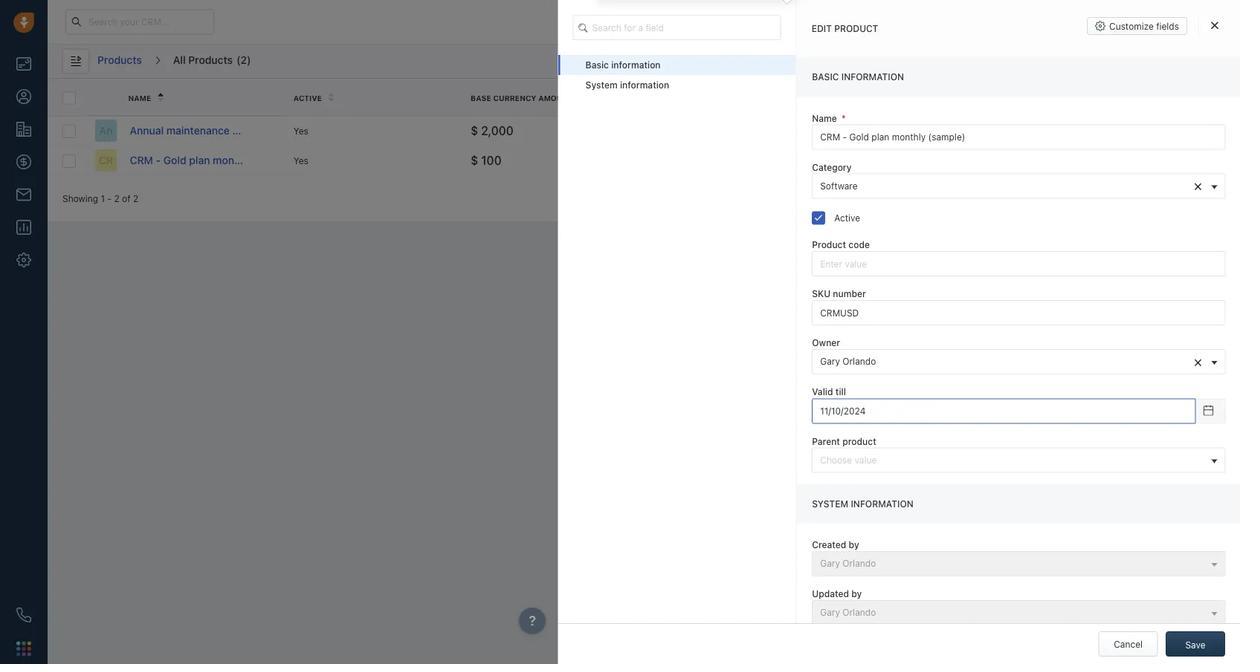Task type: vqa. For each thing, say whether or not it's contained in the screenshot.
the bottommost Basic information
yes



Task type: describe. For each thing, give the bounding box(es) containing it.
orlando down edit columns button
[[1025, 126, 1058, 136]]

)
[[247, 54, 251, 66]]

till
[[835, 387, 846, 398]]

customize fields
[[1110, 21, 1180, 31]]

freshworks switcher image
[[16, 642, 31, 657]]

gary for owner
[[820, 357, 840, 367]]

2,000
[[481, 124, 514, 138]]

0 vertical spatial (sample)
[[277, 125, 320, 137]]

name *
[[812, 113, 846, 123]]

showing
[[62, 193, 98, 204]]

trial
[[854, 17, 869, 26]]

all for all products ( 2 )
[[173, 54, 186, 66]]

contract
[[232, 125, 274, 137]]

categories
[[908, 56, 952, 66]]

name for name *
[[812, 113, 837, 123]]

value
[[855, 455, 877, 466]]

× for software
[[1194, 177, 1203, 194]]

2 for )
[[241, 54, 247, 66]]

search image
[[579, 21, 594, 34]]

ago for 100
[[867, 155, 883, 166]]

all categories
[[895, 56, 952, 66]]

cancel
[[1114, 640, 1143, 650]]

0 vertical spatial system information
[[586, 80, 670, 90]]

created up *
[[825, 94, 861, 102]]

in
[[893, 17, 900, 26]]

0 horizontal spatial active
[[294, 94, 322, 102]]

2 products from the left
[[188, 54, 233, 66]]

amount
[[539, 94, 573, 102]]

at
[[863, 94, 873, 102]]

3 months ago for $ 100
[[825, 155, 883, 166]]

annual maintenance contract (sample)
[[130, 125, 320, 137]]

0 vertical spatial basic
[[586, 60, 609, 70]]

SKU number text field
[[812, 300, 1226, 326]]

name for name
[[128, 94, 151, 102]]

ends
[[871, 17, 890, 26]]

phone element
[[9, 601, 39, 631]]

customize fields button
[[1087, 17, 1188, 35]]

sku
[[812, 289, 830, 299]]

sku number
[[812, 289, 866, 299]]

product code
[[812, 240, 870, 250]]

created inside × "dialog"
[[812, 540, 846, 550]]

gary orlando button for updated by
[[812, 601, 1226, 626]]

months for 100
[[833, 155, 865, 166]]

1 vertical spatial (sample)
[[256, 154, 299, 167]]

gary orlando down edit columns button
[[1002, 126, 1058, 136]]

edit product
[[812, 23, 879, 34]]

add product button
[[754, 49, 823, 74]]

information up system information link
[[611, 60, 661, 70]]

add product
[[763, 56, 815, 67]]

filters
[[1192, 56, 1217, 67]]

edit columns
[[1027, 56, 1081, 67]]

edit for edit columns
[[1027, 56, 1043, 67]]

3 for $ 100
[[825, 155, 831, 166]]

0 vertical spatial created by
[[1002, 93, 1051, 102]]

save
[[1186, 640, 1206, 651]]

category
[[812, 162, 852, 173]]

orlando for owner
[[842, 357, 876, 367]]

close image
[[1212, 21, 1219, 29]]

customize
[[1110, 21, 1154, 31]]

$ for $ 100
[[471, 153, 478, 167]]

showing 1 - 2 of 2
[[62, 193, 138, 204]]

Search your CRM... text field
[[65, 9, 214, 35]]

code
[[848, 240, 870, 250]]

information up at at top
[[841, 72, 904, 82]]

software
[[820, 181, 858, 191]]

Choose date text field
[[812, 399, 1196, 424]]

gary orlando button for created by
[[812, 552, 1226, 577]]

× dialog
[[558, 0, 1241, 665]]

gary for updated by
[[820, 608, 840, 618]]

1 vertical spatial basic information
[[812, 72, 904, 82]]

your
[[834, 17, 852, 26]]

parent product
[[812, 436, 876, 447]]

maintenance
[[166, 125, 230, 137]]

created up enter value text field
[[1002, 93, 1038, 102]]

orlando for created by
[[842, 559, 876, 569]]

valid till
[[812, 387, 846, 398]]

Enter value text field
[[812, 125, 1226, 150]]

gary orlando for created by
[[820, 559, 876, 569]]

3 months ago for $ 2,000
[[825, 126, 883, 136]]

crm
[[130, 154, 153, 167]]



Task type: locate. For each thing, give the bounding box(es) containing it.
0 horizontal spatial name
[[128, 94, 151, 102]]

save button
[[1166, 632, 1226, 657]]

$ left 2,000
[[471, 124, 478, 138]]

products left (
[[188, 54, 233, 66]]

gary orlando for owner
[[820, 357, 876, 367]]

0 horizontal spatial products
[[97, 54, 142, 66]]

0 vertical spatial by
[[1040, 93, 1051, 102]]

updated
[[812, 589, 849, 600]]

crm - gold plan monthly (sample) link
[[130, 153, 299, 168]]

edit
[[812, 23, 832, 34], [1027, 56, 1043, 67]]

2 × from the top
[[1194, 353, 1203, 370]]

0 vertical spatial active
[[294, 94, 322, 102]]

0 vertical spatial months
[[833, 126, 865, 136]]

days
[[913, 17, 931, 26]]

gary orlando
[[1002, 126, 1058, 136], [820, 357, 876, 367], [820, 559, 876, 569], [820, 608, 876, 618]]

choose value
[[820, 455, 877, 466]]

products
[[97, 54, 142, 66], [188, 54, 233, 66]]

0 vertical spatial gary orlando button
[[812, 552, 1226, 577]]

3 down name *
[[825, 126, 831, 136]]

$ 2,000
[[471, 124, 514, 138]]

yes right contract
[[294, 126, 309, 136]]

2 3 from the top
[[825, 155, 831, 166]]

system information down basic information link
[[586, 80, 670, 90]]

(sample) right contract
[[277, 125, 320, 137]]

system information link
[[558, 75, 796, 95]]

3 for $ 2,000
[[825, 126, 831, 136]]

base currency amount
[[471, 94, 573, 102]]

information down value on the right bottom of page
[[851, 499, 913, 509]]

1 horizontal spatial -
[[156, 154, 161, 167]]

1 3 months ago from the top
[[825, 126, 883, 136]]

owner
[[812, 338, 840, 348]]

your trial ends in 21 days
[[834, 17, 931, 26]]

choose value button
[[812, 448, 1226, 473]]

2 right of
[[133, 193, 138, 204]]

orlando up till
[[842, 357, 876, 367]]

created at
[[825, 94, 873, 102]]

0 horizontal spatial basic
[[586, 60, 609, 70]]

1 vertical spatial active
[[834, 213, 860, 223]]

2 months from the top
[[833, 155, 865, 166]]

gary orlando down updated by
[[820, 608, 876, 618]]

gary for created by
[[820, 559, 840, 569]]

1 3 from the top
[[825, 126, 831, 136]]

2 up contract
[[241, 54, 247, 66]]

product right add
[[782, 56, 815, 67]]

1 horizontal spatial active
[[834, 213, 860, 223]]

orlando up updated by
[[842, 559, 876, 569]]

information
[[611, 60, 661, 70], [841, 72, 904, 82], [620, 80, 670, 90], [851, 499, 913, 509]]

3 months ago down *
[[825, 126, 883, 136]]

100
[[481, 153, 502, 167]]

2 horizontal spatial 2
[[241, 54, 247, 66]]

Search for a field text field
[[573, 15, 781, 40]]

months down *
[[833, 126, 865, 136]]

(sample)
[[277, 125, 320, 137], [256, 154, 299, 167]]

system down choose
[[812, 499, 848, 509]]

yes right monthly
[[294, 155, 309, 166]]

0 horizontal spatial product
[[782, 56, 815, 67]]

cancel button
[[1099, 632, 1158, 657]]

3
[[825, 126, 831, 136], [825, 155, 831, 166]]

active
[[294, 94, 322, 102], [834, 213, 860, 223]]

orlando for updated by
[[842, 608, 876, 618]]

1 horizontal spatial basic
[[812, 72, 839, 82]]

0 vertical spatial system
[[586, 80, 618, 90]]

0 horizontal spatial -
[[107, 193, 112, 204]]

0 horizontal spatial all
[[173, 54, 186, 66]]

yes for $ 100
[[294, 155, 309, 166]]

1 horizontal spatial basic information
[[812, 72, 904, 82]]

gary orlando for updated by
[[820, 608, 876, 618]]

0 vertical spatial -
[[156, 154, 161, 167]]

1 vertical spatial system
[[812, 499, 848, 509]]

1 horizontal spatial system
[[812, 499, 848, 509]]

2 gary orlando button from the top
[[812, 601, 1226, 626]]

edit inside × "dialog"
[[812, 23, 832, 34]]

0 vertical spatial 3 months ago
[[825, 126, 883, 136]]

1 vertical spatial edit
[[1027, 56, 1043, 67]]

plan
[[189, 154, 210, 167]]

(sample) down contract
[[256, 154, 299, 167]]

products down the search your crm... text box
[[97, 54, 142, 66]]

gold
[[163, 154, 186, 167]]

1 vertical spatial gary orlando button
[[812, 601, 1226, 626]]

number
[[833, 289, 866, 299]]

1 horizontal spatial 2
[[133, 193, 138, 204]]

1 vertical spatial system information
[[812, 499, 913, 509]]

parent
[[812, 436, 840, 447]]

created by up enter value text field
[[1002, 93, 1051, 102]]

$ for $ 2,000
[[471, 124, 478, 138]]

ago
[[867, 126, 883, 136], [867, 155, 883, 166]]

annual
[[130, 125, 164, 137]]

21
[[902, 17, 911, 26]]

gary orlando up updated by
[[820, 559, 876, 569]]

created up updated
[[812, 540, 846, 550]]

1 vertical spatial name
[[812, 113, 837, 123]]

-
[[156, 154, 161, 167], [107, 193, 112, 204]]

0 horizontal spatial edit
[[812, 23, 832, 34]]

basic down search image
[[586, 60, 609, 70]]

1 ago from the top
[[867, 126, 883, 136]]

0 horizontal spatial system
[[586, 80, 618, 90]]

None search field
[[573, 15, 781, 40]]

1 vertical spatial ago
[[867, 155, 883, 166]]

all products ( 2 )
[[173, 54, 251, 66]]

Product code text field
[[812, 251, 1226, 277]]

×
[[1194, 177, 1203, 194], [1194, 353, 1203, 370]]

all
[[173, 54, 186, 66], [895, 56, 906, 66]]

edit for edit product
[[812, 23, 832, 34]]

1 vertical spatial ×
[[1194, 353, 1203, 370]]

product inside × "dialog"
[[842, 436, 876, 447]]

0 vertical spatial yes
[[294, 126, 309, 136]]

2 ago from the top
[[867, 155, 883, 166]]

edit columns button
[[1006, 49, 1088, 74]]

2 3 months ago from the top
[[825, 155, 883, 166]]

products link
[[97, 49, 143, 74]]

1 horizontal spatial product
[[842, 436, 876, 447]]

2 $ from the top
[[471, 153, 478, 167]]

0 vertical spatial name
[[128, 94, 151, 102]]

$
[[471, 124, 478, 138], [471, 153, 478, 167]]

by for created by's gary orlando button
[[849, 540, 859, 550]]

orlando down updated by
[[842, 608, 876, 618]]

0 horizontal spatial 2
[[114, 193, 120, 204]]

by up updated by
[[849, 540, 859, 550]]

2 yes from the top
[[294, 155, 309, 166]]

months up software
[[833, 155, 865, 166]]

phone image
[[16, 608, 31, 623]]

1 horizontal spatial created by
[[1002, 93, 1051, 102]]

1 vertical spatial yes
[[294, 155, 309, 166]]

1 vertical spatial months
[[833, 155, 865, 166]]

yes for $ 2,000
[[294, 126, 309, 136]]

- right '1'
[[107, 193, 112, 204]]

0 vertical spatial basic information
[[586, 60, 661, 70]]

information down basic information link
[[620, 80, 670, 90]]

product for parent product
[[842, 436, 876, 447]]

all for all categories
[[895, 56, 906, 66]]

all down the search your crm... text box
[[173, 54, 186, 66]]

updated by
[[812, 589, 862, 600]]

by down edit columns button
[[1040, 93, 1051, 102]]

gary orlando button
[[812, 552, 1226, 577], [812, 601, 1226, 626]]

1 vertical spatial 3 months ago
[[825, 155, 883, 166]]

fields
[[1157, 21, 1180, 31]]

monthly
[[213, 154, 253, 167]]

name inside × "dialog"
[[812, 113, 837, 123]]

edit inside button
[[1027, 56, 1043, 67]]

1 horizontal spatial name
[[812, 113, 837, 123]]

1 vertical spatial product
[[842, 436, 876, 447]]

created by up updated by
[[812, 540, 859, 550]]

basic information link
[[558, 55, 796, 75]]

by for gary orlando button corresponding to updated by
[[851, 589, 862, 600]]

1 vertical spatial -
[[107, 193, 112, 204]]

0 vertical spatial edit
[[812, 23, 832, 34]]

2 vertical spatial by
[[851, 589, 862, 600]]

columns
[[1045, 56, 1081, 67]]

basic up the created at
[[812, 72, 839, 82]]

name up annual
[[128, 94, 151, 102]]

crm - gold plan monthly (sample)
[[130, 154, 299, 167]]

basic
[[586, 60, 609, 70], [812, 72, 839, 82]]

yes
[[294, 126, 309, 136], [294, 155, 309, 166]]

choose
[[820, 455, 852, 466]]

product
[[835, 23, 879, 34]]

1 vertical spatial $
[[471, 153, 478, 167]]

1 months from the top
[[833, 126, 865, 136]]

valid
[[812, 387, 833, 398]]

filters button
[[1169, 49, 1226, 74]]

annual maintenance contract (sample) link
[[130, 123, 320, 138]]

0 vertical spatial 3
[[825, 126, 831, 136]]

product
[[812, 240, 846, 250]]

name
[[128, 94, 151, 102], [812, 113, 837, 123]]

0 vertical spatial ago
[[867, 126, 883, 136]]

none search field inside × "dialog"
[[573, 15, 781, 40]]

of
[[122, 193, 131, 204]]

1 horizontal spatial products
[[188, 54, 233, 66]]

1 horizontal spatial all
[[895, 56, 906, 66]]

1 gary orlando button from the top
[[812, 552, 1226, 577]]

1 yes from the top
[[294, 126, 309, 136]]

months for 2,000
[[833, 126, 865, 136]]

all left categories
[[895, 56, 906, 66]]

0 horizontal spatial basic information
[[586, 60, 661, 70]]

basic information down search image
[[586, 60, 661, 70]]

system
[[586, 80, 618, 90], [812, 499, 848, 509]]

2 for of
[[114, 193, 120, 204]]

all categories button
[[887, 49, 998, 74]]

1
[[101, 193, 105, 204]]

all inside button
[[895, 56, 906, 66]]

base
[[471, 94, 491, 102]]

1 vertical spatial by
[[849, 540, 859, 550]]

1 horizontal spatial edit
[[1027, 56, 1043, 67]]

(
[[237, 54, 241, 66]]

$ 100
[[471, 153, 502, 167]]

product
[[782, 56, 815, 67], [842, 436, 876, 447]]

product inside button
[[782, 56, 815, 67]]

3 months ago up software
[[825, 155, 883, 166]]

add
[[763, 56, 779, 67]]

*
[[842, 113, 846, 123]]

gary orlando down owner
[[820, 357, 876, 367]]

0 vertical spatial $
[[471, 124, 478, 138]]

× for gary orlando
[[1194, 353, 1203, 370]]

basic information up the created at
[[812, 72, 904, 82]]

- left gold at the left top of the page
[[156, 154, 161, 167]]

1 products from the left
[[97, 54, 142, 66]]

basic information
[[586, 60, 661, 70], [812, 72, 904, 82]]

1 vertical spatial created by
[[812, 540, 859, 550]]

ago down at at top
[[867, 126, 883, 136]]

1 × from the top
[[1194, 177, 1203, 194]]

0 horizontal spatial created by
[[812, 540, 859, 550]]

1 $ from the top
[[471, 124, 478, 138]]

0 vertical spatial ×
[[1194, 177, 1203, 194]]

edit left the your
[[812, 23, 832, 34]]

email image
[[1093, 16, 1104, 28]]

product up value on the right bottom of page
[[842, 436, 876, 447]]

gary
[[1002, 126, 1022, 136], [820, 357, 840, 367], [820, 559, 840, 569], [820, 608, 840, 618]]

by right updated
[[851, 589, 862, 600]]

system down search image
[[586, 80, 618, 90]]

1 horizontal spatial system information
[[812, 499, 913, 509]]

name left *
[[812, 113, 837, 123]]

edit left columns
[[1027, 56, 1043, 67]]

active inside × "dialog"
[[834, 213, 860, 223]]

currency
[[493, 94, 537, 102]]

system information
[[586, 80, 670, 90], [812, 499, 913, 509]]

product for add product
[[782, 56, 815, 67]]

by
[[1040, 93, 1051, 102], [849, 540, 859, 550], [851, 589, 862, 600]]

$ left '100'
[[471, 153, 478, 167]]

system information down value on the right bottom of page
[[812, 499, 913, 509]]

1 vertical spatial 3
[[825, 155, 831, 166]]

created by inside × "dialog"
[[812, 540, 859, 550]]

1 vertical spatial basic
[[812, 72, 839, 82]]

3 up software
[[825, 155, 831, 166]]

3 months ago
[[825, 126, 883, 136], [825, 155, 883, 166]]

ago for 2,000
[[867, 126, 883, 136]]

0 horizontal spatial system information
[[586, 80, 670, 90]]

2 left of
[[114, 193, 120, 204]]

0 vertical spatial product
[[782, 56, 815, 67]]

basic information inside basic information link
[[586, 60, 661, 70]]

ago right the category on the right top
[[867, 155, 883, 166]]

created by
[[1002, 93, 1051, 102], [812, 540, 859, 550]]



